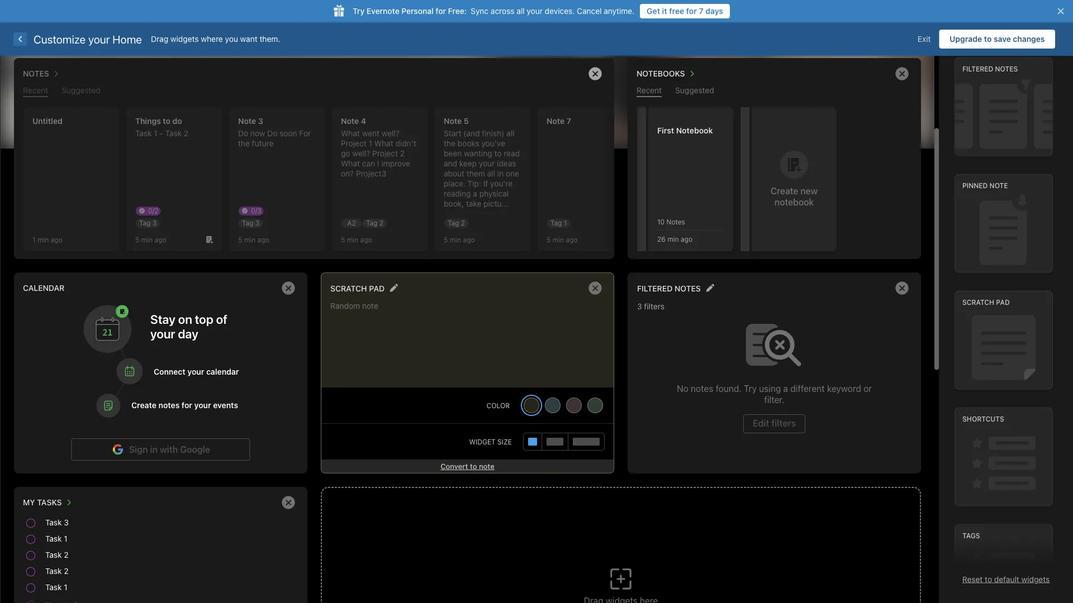 Task type: locate. For each thing, give the bounding box(es) containing it.
you
[[225, 34, 238, 44]]

for left free:
[[436, 6, 446, 16]]

0 vertical spatial your
[[527, 6, 543, 16]]

your right all
[[527, 6, 543, 16]]

cancel
[[577, 6, 602, 16]]

november
[[847, 71, 884, 79]]

0 horizontal spatial filtered
[[637, 284, 673, 293]]

0 vertical spatial scratch
[[330, 284, 367, 293]]

drag
[[151, 34, 168, 44]]

1 vertical spatial to
[[470, 463, 477, 471]]

filtered notes button
[[637, 281, 701, 296]]

edit widget title image
[[390, 284, 398, 292], [706, 284, 714, 292]]

0 horizontal spatial pad
[[369, 284, 385, 293]]

free
[[669, 6, 684, 16]]

1 remove image from the left
[[584, 63, 607, 85]]

1 vertical spatial your
[[88, 32, 110, 46]]

customize
[[34, 32, 86, 46]]

to right the reset
[[985, 575, 992, 585]]

widgets right drag
[[170, 34, 199, 44]]

for inside button
[[686, 6, 697, 16]]

scratch pad
[[330, 284, 385, 293], [963, 299, 1010, 307]]

0 horizontal spatial edit widget title image
[[390, 284, 398, 292]]

0 horizontal spatial filtered notes
[[637, 284, 701, 293]]

edit widget title image right "scratch pad" button
[[390, 284, 398, 292]]

morning,
[[49, 69, 89, 81]]

scratch
[[330, 284, 367, 293], [963, 299, 995, 307]]

pad inside "scratch pad" button
[[369, 284, 385, 293]]

customize your home
[[34, 32, 142, 46]]

2 remove image from the left
[[891, 63, 914, 85]]

shortcuts
[[963, 416, 1005, 423]]

0 vertical spatial filtered
[[963, 65, 994, 73]]

scratch inside "scratch pad" button
[[330, 284, 367, 293]]

1 horizontal spatial for
[[686, 6, 697, 16]]

john!
[[92, 69, 117, 81]]

17,
[[886, 71, 895, 79]]

to for default
[[985, 575, 992, 585]]

0 horizontal spatial widgets
[[170, 34, 199, 44]]

try
[[353, 6, 365, 16]]

across
[[491, 6, 515, 16]]

save
[[994, 34, 1011, 44]]

2 edit widget title image from the left
[[706, 284, 714, 292]]

filtered notes
[[963, 65, 1018, 73], [637, 284, 701, 293]]

for left 7
[[686, 6, 697, 16]]

1 vertical spatial scratch
[[963, 299, 995, 307]]

1 horizontal spatial pad
[[996, 299, 1010, 307]]

widgets right default
[[1022, 575, 1050, 585]]

0 horizontal spatial for
[[436, 6, 446, 16]]

exit button
[[910, 30, 939, 49]]

2 for from the left
[[686, 6, 697, 16]]

0 horizontal spatial scratch pad
[[330, 284, 385, 293]]

0 horizontal spatial remove image
[[584, 63, 607, 85]]

convert to note
[[441, 463, 495, 471]]

1 for from the left
[[436, 6, 446, 16]]

1 vertical spatial notes
[[675, 284, 701, 293]]

0 horizontal spatial your
[[88, 32, 110, 46]]

anytime.
[[604, 6, 635, 16]]

to left note
[[470, 463, 477, 471]]

0 vertical spatial pad
[[369, 284, 385, 293]]

note
[[990, 182, 1008, 190]]

1 horizontal spatial filtered notes
[[963, 65, 1018, 73]]

your left 'home'
[[88, 32, 110, 46]]

1 vertical spatial filtered
[[637, 284, 673, 293]]

home
[[113, 32, 142, 46]]

1 vertical spatial filtered notes
[[637, 284, 701, 293]]

1 horizontal spatial your
[[527, 6, 543, 16]]

1 horizontal spatial remove image
[[891, 63, 914, 85]]

filtered
[[963, 65, 994, 73], [637, 284, 673, 293]]

get
[[647, 6, 660, 16]]

1 horizontal spatial edit widget title image
[[706, 284, 714, 292]]

0 vertical spatial to
[[984, 34, 992, 44]]

to
[[984, 34, 992, 44], [470, 463, 477, 471], [985, 575, 992, 585]]

reset
[[963, 575, 983, 585]]

1 horizontal spatial scratch pad
[[963, 299, 1010, 307]]

it
[[662, 6, 667, 16]]

pad
[[369, 284, 385, 293], [996, 299, 1010, 307]]

1 vertical spatial widgets
[[1022, 575, 1050, 585]]

pinned
[[963, 182, 988, 190]]

2023
[[896, 71, 913, 79]]

0 horizontal spatial scratch
[[330, 284, 367, 293]]

for
[[436, 6, 446, 16], [686, 6, 697, 16]]

exit
[[918, 34, 931, 44]]

remove image
[[277, 277, 300, 300], [584, 277, 607, 300], [891, 277, 914, 300], [277, 492, 300, 514]]

upgrade to save changes
[[950, 34, 1045, 44]]

want
[[240, 34, 258, 44]]

0 vertical spatial notes
[[995, 65, 1018, 73]]

default
[[995, 575, 1020, 585]]

get it free for 7 days button
[[640, 4, 730, 18]]

to for note
[[470, 463, 477, 471]]

0 horizontal spatial notes
[[675, 284, 701, 293]]

notes
[[995, 65, 1018, 73], [675, 284, 701, 293]]

widget
[[469, 438, 496, 446]]

to left save at top
[[984, 34, 992, 44]]

reset to default widgets
[[963, 575, 1050, 585]]

remove image
[[584, 63, 607, 85], [891, 63, 914, 85]]

2 vertical spatial to
[[985, 575, 992, 585]]

your
[[527, 6, 543, 16], [88, 32, 110, 46]]

for for 7
[[686, 6, 697, 16]]

1 edit widget title image from the left
[[390, 284, 398, 292]]

7
[[699, 6, 704, 16]]

edit widget title image for filtered notes
[[706, 284, 714, 292]]

tags
[[963, 532, 980, 540]]

widgets
[[170, 34, 199, 44], [1022, 575, 1050, 585]]

edit widget title image right filtered notes button
[[706, 284, 714, 292]]

1 vertical spatial pad
[[996, 299, 1010, 307]]



Task type: vqa. For each thing, say whether or not it's contained in the screenshot.
filtered notes button
yes



Task type: describe. For each thing, give the bounding box(es) containing it.
good morning, john!
[[22, 69, 117, 81]]

days
[[706, 6, 723, 16]]

evernote
[[367, 6, 400, 16]]

for for free:
[[436, 6, 446, 16]]

personal
[[402, 6, 434, 16]]

try evernote personal for free: sync across all your devices. cancel anytime.
[[353, 6, 635, 16]]

widget size medium image
[[547, 438, 564, 446]]

note
[[479, 463, 495, 471]]

devices.
[[545, 6, 575, 16]]

widget size
[[469, 438, 512, 446]]

free:
[[448, 6, 467, 16]]

friday,
[[821, 71, 845, 79]]

0 vertical spatial widgets
[[170, 34, 199, 44]]

filtered inside button
[[637, 284, 673, 293]]

1 horizontal spatial notes
[[995, 65, 1018, 73]]

widget size large image
[[573, 438, 600, 446]]

0 vertical spatial filtered notes
[[963, 65, 1018, 73]]

scratch pad button
[[330, 281, 385, 296]]

get it free for 7 days
[[647, 6, 723, 16]]

0 vertical spatial scratch pad
[[330, 284, 385, 293]]

notes inside filtered notes button
[[675, 284, 701, 293]]

sync
[[471, 6, 489, 16]]

size
[[498, 438, 512, 446]]

drag widgets where you want them.
[[151, 34, 280, 44]]

convert
[[441, 463, 468, 471]]

good
[[22, 69, 47, 81]]

friday, november 17, 2023
[[821, 71, 913, 79]]

changes
[[1013, 34, 1045, 44]]

them.
[[260, 34, 280, 44]]

widget size small image
[[528, 438, 537, 446]]

convert to note button
[[321, 460, 614, 474]]

to for save
[[984, 34, 992, 44]]

all
[[517, 6, 525, 16]]

1 horizontal spatial widgets
[[1022, 575, 1050, 585]]

upgrade
[[950, 34, 982, 44]]

pinned note
[[963, 182, 1008, 190]]

where
[[201, 34, 223, 44]]

color
[[487, 402, 510, 410]]

edit widget title image for scratch pad
[[390, 284, 398, 292]]

1 vertical spatial scratch pad
[[963, 299, 1010, 307]]

reset to default widgets button
[[963, 575, 1050, 585]]

upgrade to save changes button
[[939, 30, 1056, 49]]

1 horizontal spatial filtered
[[963, 65, 994, 73]]

1 horizontal spatial scratch
[[963, 299, 995, 307]]



